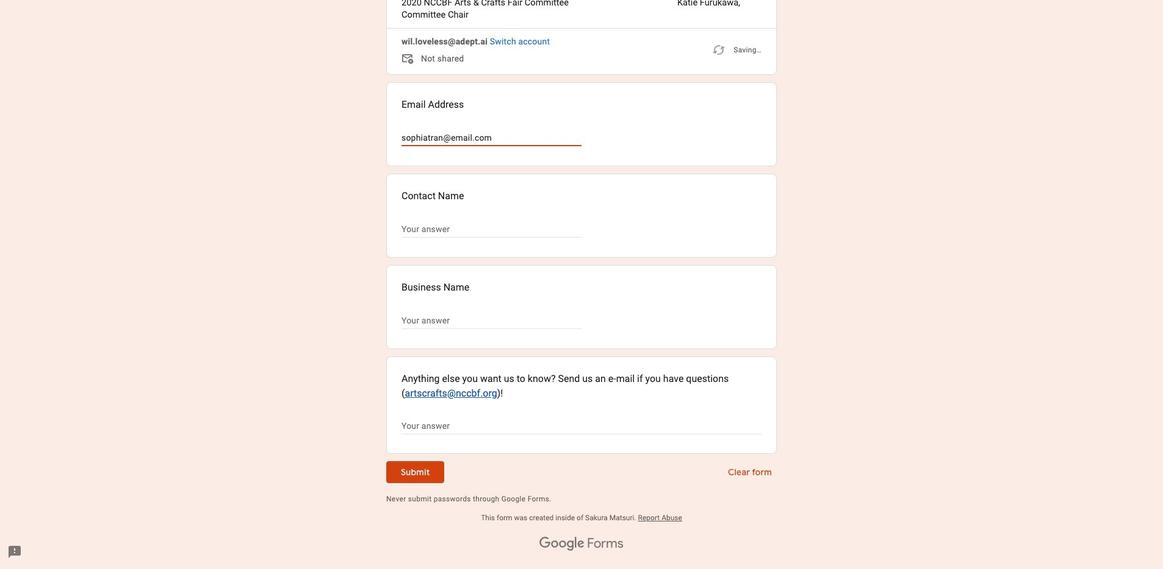 Task type: vqa. For each thing, say whether or not it's contained in the screenshot.
Your answer text box
yes



Task type: describe. For each thing, give the bounding box(es) containing it.
your email and google account are not part of your response image
[[402, 53, 421, 67]]

Your answer text field
[[402, 420, 762, 435]]



Task type: locate. For each thing, give the bounding box(es) containing it.
None text field
[[402, 222, 582, 237]]

None text field
[[402, 131, 582, 145], [402, 314, 582, 328], [402, 131, 582, 145], [402, 314, 582, 328]]

report a problem to google image
[[7, 546, 22, 560]]

list
[[386, 82, 777, 455]]

status
[[712, 36, 762, 65]]

google image
[[539, 538, 585, 552]]

your email and google account are not part of your response image
[[402, 53, 416, 67]]



